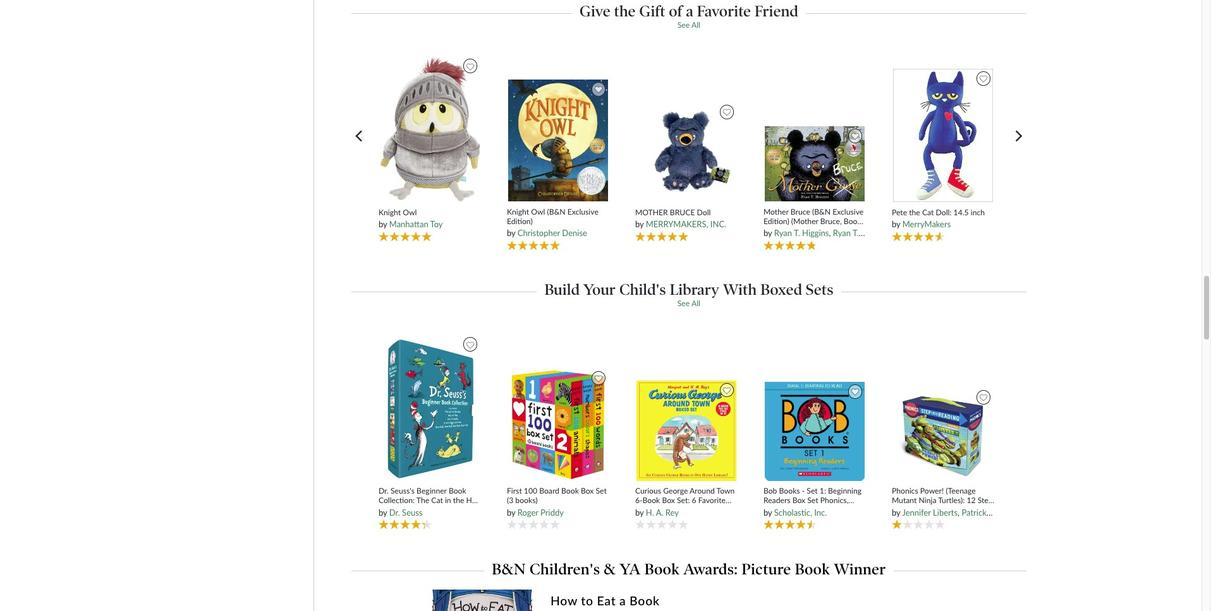 Task type: vqa. For each thing, say whether or not it's contained in the screenshot.
the rightmost Members
no



Task type: describe. For each thing, give the bounding box(es) containing it.
6
[[692, 496, 696, 506]]

eat
[[597, 594, 616, 609]]

by left h.
[[635, 508, 644, 518]]

(b&n for christopher
[[547, 207, 566, 217]]

jennifer liberts link
[[902, 508, 958, 518]]

by down mutant
[[892, 508, 901, 518]]

(b&n for bruce,
[[812, 207, 831, 217]]

set right -
[[807, 487, 818, 496]]

ya
[[620, 561, 641, 579]]

exclusive for book
[[833, 207, 864, 217]]

around
[[690, 487, 715, 496]]

give the gift of a favorite friend see all
[[580, 2, 798, 30]]

by left dr.
[[379, 508, 387, 518]]

roger priddy link
[[518, 508, 564, 518]]

patrick spaziante (illustrator) link
[[962, 508, 1065, 518]]

patrick
[[962, 508, 987, 518]]

by inside knight owl (b&n exclusive edition) by christopher denise
[[507, 228, 516, 238]]

starting
[[795, 516, 821, 525]]

1 t. from the left
[[794, 228, 800, 238]]

1)
[[764, 226, 770, 236]]

knight owl by manhattan toy
[[379, 208, 443, 229]]

book inside first 100 board book box set (3 books) by roger priddy
[[561, 487, 579, 496]]

4
[[782, 506, 787, 516]]

1 horizontal spatial ,
[[958, 508, 960, 518]]

by inside mother bruce doll by merrymakers, inc.
[[635, 219, 644, 229]]

knight owl image
[[379, 56, 481, 203]]

book inside the curious george around town 6-book box set: 6 favorite 8x8s!
[[643, 496, 660, 506]]

sets
[[806, 281, 834, 299]]

phonics,
[[820, 496, 849, 506]]

curious george around town 6-book box set: 6 favorite 8x8s! link
[[635, 487, 738, 516]]

reading
[[907, 506, 934, 516]]

box inside bob books - set 1: beginning readers box set phonics, ages 4 and up, kindergarten (stage 1: starting to read)
[[793, 496, 806, 506]]

14.5
[[954, 208, 969, 217]]

(mother
[[791, 217, 819, 226]]

by down readers
[[764, 508, 772, 518]]

set up up,
[[807, 496, 818, 506]]

first 100 board book box set (3 books) by roger priddy
[[507, 487, 607, 518]]

-
[[802, 487, 805, 496]]

denise
[[562, 228, 587, 238]]

inc.
[[814, 508, 827, 518]]

(stage
[[764, 516, 784, 525]]

roger
[[518, 508, 539, 518]]

to inside bob books - set 1: beginning readers box set phonics, ages 4 and up, kindergarten (stage 1: starting to read)
[[823, 516, 830, 525]]

merrymakers
[[903, 219, 951, 229]]

ninja
[[919, 496, 937, 506]]

mutant
[[892, 496, 917, 506]]

dr. seuss's beginner book collection: the cat in the hat; one fish two fish red fish blue fish; green eggs and ham; hop on pop; fox in socks image
[[379, 335, 481, 482]]

winner
[[834, 561, 886, 579]]

doll:
[[936, 208, 952, 217]]

books inside "phonics power! (teenage mutant ninja turtles): 12 step into reading books"
[[936, 506, 957, 516]]

toy
[[430, 219, 443, 229]]

step
[[978, 496, 993, 506]]

ages
[[764, 506, 780, 516]]

set:
[[677, 496, 690, 506]]

h.
[[646, 508, 654, 518]]

bob books - set 1: beginning readers box set phonics, ages 4 and up, kindergarten (stage 1: starting to read)
[[764, 487, 862, 525]]

curious
[[635, 487, 661, 496]]

knight owl link
[[379, 208, 481, 217]]

pete the cat doll: 14.5 inch link
[[892, 208, 995, 217]]

gift
[[639, 2, 665, 20]]

8x8s!
[[635, 506, 653, 516]]

all for library
[[692, 299, 700, 309]]

mother bruce (b&n exclusive edition) (mother bruce, book 1) image
[[764, 126, 866, 203]]

ryan t. higgins (illustrator) link
[[833, 228, 929, 238]]

by h. a. rey
[[635, 508, 679, 518]]

phonics power! (teenage mutant ninja turtles): 12 step into reading books
[[892, 487, 993, 516]]

child's
[[619, 281, 666, 299]]

100
[[524, 487, 537, 496]]

up,
[[803, 506, 813, 516]]

1 vertical spatial a
[[620, 594, 626, 609]]

how
[[551, 594, 578, 609]]

phonics power! (teenage mutant ninja turtles): 12 step into reading books link
[[892, 487, 995, 516]]

knight owl (b&n exclusive edition) link
[[507, 207, 610, 226]]

&
[[604, 561, 616, 579]]

knight for manhattan toy
[[379, 208, 401, 217]]

cat
[[922, 208, 934, 217]]

inch
[[971, 208, 985, 217]]

doll
[[697, 208, 711, 217]]

(3
[[507, 496, 514, 506]]

first
[[507, 487, 522, 496]]

give
[[580, 2, 611, 20]]

see for of
[[678, 20, 690, 30]]

book down ya
[[630, 594, 660, 609]]

curious george around town 6-book box set: 6 favorite 8x8s!
[[635, 487, 735, 516]]

by inside pete the cat doll: 14.5 inch by merrymakers
[[892, 219, 901, 229]]

with
[[723, 281, 757, 299]]

ryan t. higgins link
[[774, 228, 829, 238]]

by ryan t. higgins , ryan t. higgins (illustrator)
[[764, 228, 929, 238]]

seuss
[[402, 508, 423, 518]]

power!
[[920, 487, 944, 496]]

dr.
[[389, 508, 400, 518]]

book right ya
[[645, 561, 680, 579]]

owl for edition)
[[531, 207, 545, 217]]

h. a. rey link
[[646, 508, 679, 518]]

12
[[967, 496, 976, 506]]

mother bruce doll image
[[636, 102, 737, 203]]

priddy
[[541, 508, 564, 518]]

by down 'mother' on the top right of page
[[764, 228, 772, 238]]

build
[[544, 281, 580, 299]]

1 ryan from the left
[[774, 228, 792, 238]]



Task type: locate. For each thing, give the bounding box(es) containing it.
see inside build your child's library with boxed sets see all
[[678, 299, 690, 309]]

1 see all link from the top
[[678, 20, 700, 30]]

2 edition) from the left
[[764, 217, 789, 226]]

0 horizontal spatial higgins
[[802, 228, 829, 238]]

2 see from the top
[[678, 299, 690, 309]]

1 horizontal spatial (b&n
[[812, 207, 831, 217]]

picture
[[742, 561, 791, 579]]

0 horizontal spatial ,
[[829, 228, 831, 238]]

box
[[581, 487, 594, 496], [662, 496, 675, 506], [793, 496, 806, 506]]

favorite right of
[[697, 2, 751, 20]]

see down of
[[678, 20, 690, 30]]

1 horizontal spatial higgins
[[861, 228, 888, 238]]

0 vertical spatial ,
[[829, 228, 831, 238]]

readers
[[764, 496, 791, 506]]

edition)
[[507, 217, 533, 226], [764, 217, 789, 226]]

merrymakers link
[[903, 219, 951, 229]]

christopher
[[518, 228, 560, 238]]

ryan down bruce,
[[833, 228, 851, 238]]

1 horizontal spatial owl
[[531, 207, 545, 217]]

(b&n inside knight owl (b&n exclusive edition) by christopher denise
[[547, 207, 566, 217]]

all for of
[[692, 20, 700, 30]]

1 vertical spatial see
[[678, 299, 690, 309]]

1 horizontal spatial edition)
[[764, 217, 789, 226]]

t.
[[794, 228, 800, 238], [853, 228, 859, 238]]

books inside bob books - set 1: beginning readers box set phonics, ages 4 and up, kindergarten (stage 1: starting to read)
[[779, 487, 800, 496]]

0 horizontal spatial box
[[581, 487, 594, 496]]

exclusive up denise
[[568, 207, 599, 217]]

to inside how to eat a book link
[[581, 594, 593, 609]]

by
[[379, 219, 387, 229], [635, 219, 644, 229], [892, 219, 901, 229], [507, 228, 516, 238], [764, 228, 772, 238], [379, 508, 387, 518], [507, 508, 516, 518], [635, 508, 644, 518], [764, 508, 772, 518], [892, 508, 901, 518]]

2 all from the top
[[692, 299, 700, 309]]

a right of
[[686, 2, 693, 20]]

owl for toy
[[403, 208, 417, 217]]

1 horizontal spatial the
[[909, 208, 920, 217]]

0 vertical spatial books
[[779, 487, 800, 496]]

exclusive up bruce,
[[833, 207, 864, 217]]

pete the cat doll: 14.5 inch image
[[893, 68, 994, 203]]

box up and
[[793, 496, 806, 506]]

how to eat a book
[[551, 594, 660, 609]]

1 vertical spatial favorite
[[698, 496, 726, 506]]

owl inside the 'knight owl by manhattan toy'
[[403, 208, 417, 217]]

the left cat
[[909, 208, 920, 217]]

book inside mother bruce (b&n exclusive edition) (mother bruce, book 1)
[[844, 217, 861, 226]]

0 horizontal spatial t.
[[794, 228, 800, 238]]

first 100 board book box set (3 books) image
[[508, 368, 609, 482]]

knight for christopher denise
[[507, 207, 529, 217]]

exclusive for denise
[[568, 207, 599, 217]]

bob books - set 1: beginning readers box set phonics, ages 4 and up, kindergarten (stage 1: starting to read) link
[[764, 487, 866, 525]]

exclusive inside knight owl (b&n exclusive edition) by christopher denise
[[568, 207, 599, 217]]

0 horizontal spatial ryan
[[774, 228, 792, 238]]

favorite inside the curious george around town 6-book box set: 6 favorite 8x8s!
[[698, 496, 726, 506]]

1 horizontal spatial books
[[936, 506, 957, 516]]

awards:
[[683, 561, 738, 579]]

knight inside the 'knight owl by manhattan toy'
[[379, 208, 401, 217]]

christopher denise link
[[518, 228, 587, 238]]

bob books - set 1: beginning readers box set phonics, ages 4 and up, kindergarten (stage 1: starting to read) image
[[764, 382, 866, 482]]

pete
[[892, 208, 907, 217]]

knight inside knight owl (b&n exclusive edition) by christopher denise
[[507, 207, 529, 217]]

, down bruce,
[[829, 228, 831, 238]]

ryan
[[774, 228, 792, 238], [833, 228, 851, 238]]

mother bruce doll link
[[635, 208, 738, 217]]

the left gift
[[614, 2, 636, 20]]

a inside give the gift of a favorite friend see all
[[686, 2, 693, 20]]

2 exclusive from the left
[[833, 207, 864, 217]]

1 vertical spatial books
[[936, 506, 957, 516]]

0 horizontal spatial exclusive
[[568, 207, 599, 217]]

to down "kindergarten"
[[823, 516, 830, 525]]

1 vertical spatial the
[[909, 208, 920, 217]]

scholastic,
[[774, 508, 812, 518]]

1 horizontal spatial a
[[686, 2, 693, 20]]

to left eat
[[581, 594, 593, 609]]

a right eat
[[620, 594, 626, 609]]

how to eat a book link
[[551, 594, 946, 612]]

scholastic, inc. link
[[774, 508, 827, 518]]

the inside give the gift of a favorite friend see all
[[614, 2, 636, 20]]

box down george
[[662, 496, 675, 506]]

all inside build your child's library with boxed sets see all
[[692, 299, 700, 309]]

1 (b&n from the left
[[547, 207, 566, 217]]

merrymakers,
[[646, 219, 708, 229]]

by inside first 100 board book box set (3 books) by roger priddy
[[507, 508, 516, 518]]

see all link down of
[[678, 20, 700, 30]]

books
[[779, 487, 800, 496], [936, 506, 957, 516]]

phonics
[[892, 487, 918, 496]]

set left curious
[[596, 487, 607, 496]]

of
[[669, 2, 682, 20]]

0 vertical spatial see
[[678, 20, 690, 30]]

1 all from the top
[[692, 20, 700, 30]]

merrymakers, inc. link
[[646, 219, 727, 229]]

0 horizontal spatial the
[[614, 2, 636, 20]]

knight up christopher
[[507, 207, 529, 217]]

see all link down library
[[678, 299, 700, 309]]

see inside give the gift of a favorite friend see all
[[678, 20, 690, 30]]

see all link for of
[[678, 20, 700, 30]]

books)
[[515, 496, 538, 506]]

(b&n up christopher denise link
[[547, 207, 566, 217]]

1 horizontal spatial ryan
[[833, 228, 851, 238]]

mother
[[635, 208, 668, 217]]

beginning
[[828, 487, 862, 496]]

bruce,
[[821, 217, 842, 226]]

higgins down the (mother
[[802, 228, 829, 238]]

to
[[823, 516, 830, 525], [581, 594, 593, 609]]

books down turtles):
[[936, 506, 957, 516]]

1: down 4
[[786, 516, 793, 525]]

box inside first 100 board book box set (3 books) by roger priddy
[[581, 487, 594, 496]]

knight owl (b&n exclusive edition) image
[[508, 79, 609, 203]]

a
[[686, 2, 693, 20], [620, 594, 626, 609]]

liberts
[[933, 508, 958, 518]]

1 horizontal spatial to
[[823, 516, 830, 525]]

book down curious
[[643, 496, 660, 506]]

by down the 'mother'
[[635, 219, 644, 229]]

1 horizontal spatial 1:
[[820, 487, 826, 496]]

0 horizontal spatial knight
[[379, 208, 401, 217]]

1 horizontal spatial exclusive
[[833, 207, 864, 217]]

2 (b&n from the left
[[812, 207, 831, 217]]

the for pete
[[909, 208, 920, 217]]

favorite
[[697, 2, 751, 20], [698, 496, 726, 506]]

inc.
[[710, 219, 727, 229]]

1 vertical spatial see all link
[[678, 299, 700, 309]]

6-
[[635, 496, 643, 506]]

1: up phonics,
[[820, 487, 826, 496]]

1 vertical spatial ,
[[958, 508, 960, 518]]

books left -
[[779, 487, 800, 496]]

0 horizontal spatial a
[[620, 594, 626, 609]]

into
[[892, 506, 905, 516]]

george
[[663, 487, 688, 496]]

bruce
[[791, 207, 810, 217]]

by left manhattan
[[379, 219, 387, 229]]

edition) inside mother bruce (b&n exclusive edition) (mother bruce, book 1)
[[764, 217, 789, 226]]

2 ryan from the left
[[833, 228, 851, 238]]

1 exclusive from the left
[[568, 207, 599, 217]]

1 vertical spatial all
[[692, 299, 700, 309]]

0 vertical spatial a
[[686, 2, 693, 20]]

2 t. from the left
[[853, 228, 859, 238]]

1 horizontal spatial t.
[[853, 228, 859, 238]]

box right board
[[581, 487, 594, 496]]

exclusive
[[568, 207, 599, 217], [833, 207, 864, 217]]

1 horizontal spatial (illustrator)
[[1026, 508, 1065, 518]]

and
[[789, 506, 801, 516]]

(illustrator) down pete
[[890, 228, 929, 238]]

1 see from the top
[[678, 20, 690, 30]]

by scholastic, inc.
[[764, 508, 827, 518]]

1 horizontal spatial knight
[[507, 207, 529, 217]]

knight up manhattan
[[379, 208, 401, 217]]

mother bruce doll by merrymakers, inc.
[[635, 208, 727, 229]]

friend
[[755, 2, 798, 20]]

by left christopher
[[507, 228, 516, 238]]

knight
[[507, 207, 529, 217], [379, 208, 401, 217]]

(b&n up bruce,
[[812, 207, 831, 217]]

the inside pete the cat doll: 14.5 inch by merrymakers
[[909, 208, 920, 217]]

see
[[678, 20, 690, 30], [678, 299, 690, 309]]

0 vertical spatial 1:
[[820, 487, 826, 496]]

favorite inside give the gift of a favorite friend see all
[[697, 2, 751, 20]]

ryan right 1)
[[774, 228, 792, 238]]

0 vertical spatial favorite
[[697, 2, 751, 20]]

first 100 board book box set (3 books) link
[[507, 487, 610, 506]]

0 horizontal spatial books
[[779, 487, 800, 496]]

board
[[539, 487, 559, 496]]

(b&n
[[547, 207, 566, 217], [812, 207, 831, 217]]

see all link for library
[[678, 299, 700, 309]]

0 vertical spatial all
[[692, 20, 700, 30]]

by jennifer liberts , patrick spaziante (illustrator)
[[892, 508, 1065, 518]]

0 horizontal spatial owl
[[403, 208, 417, 217]]

library
[[670, 281, 719, 299]]

1 higgins from the left
[[802, 228, 829, 238]]

phonics power! (teenage mutant ninja turtles): 12 step into reading books image
[[893, 388, 994, 482]]

book right board
[[561, 487, 579, 496]]

(teenage
[[946, 487, 976, 496]]

0 horizontal spatial to
[[581, 594, 593, 609]]

see down library
[[678, 299, 690, 309]]

bruce
[[670, 208, 695, 217]]

manhattan
[[389, 219, 428, 229]]

book up by ryan t. higgins , ryan t. higgins (illustrator)
[[844, 217, 861, 226]]

1 vertical spatial (illustrator)
[[1026, 508, 1065, 518]]

1 vertical spatial 1:
[[786, 516, 793, 525]]

1 edition) from the left
[[507, 217, 533, 226]]

0 vertical spatial to
[[823, 516, 830, 525]]

the for give
[[614, 2, 636, 20]]

edition) for by
[[507, 217, 533, 226]]

owl up christopher
[[531, 207, 545, 217]]

manhattan toy link
[[389, 219, 443, 229]]

0 vertical spatial see all link
[[678, 20, 700, 30]]

curious george around town 6-book box set: 6 favorite 8x8s! image
[[636, 380, 737, 482]]

favorite down around
[[698, 496, 726, 506]]

pete the cat doll: 14.5 inch by merrymakers
[[892, 208, 985, 229]]

dr. seuss link
[[389, 508, 423, 518]]

edition) for (mother
[[764, 217, 789, 226]]

book right the picture
[[795, 561, 830, 579]]

set
[[596, 487, 607, 496], [807, 487, 818, 496], [807, 496, 818, 506]]

1 vertical spatial to
[[581, 594, 593, 609]]

all inside give the gift of a favorite friend see all
[[692, 20, 700, 30]]

owl up manhattan
[[403, 208, 417, 217]]

2 see all link from the top
[[678, 299, 700, 309]]

(b&n inside mother bruce (b&n exclusive edition) (mother bruce, book 1)
[[812, 207, 831, 217]]

b&n
[[492, 561, 526, 579]]

0 horizontal spatial 1:
[[786, 516, 793, 525]]

mother bruce (b&n exclusive edition) (mother bruce, book 1) link
[[764, 207, 866, 236]]

higgins
[[802, 228, 829, 238], [861, 228, 888, 238]]

higgins left "merrymakers" link
[[861, 228, 888, 238]]

edition) inside knight owl (b&n exclusive edition) by christopher denise
[[507, 217, 533, 226]]

rey
[[666, 508, 679, 518]]

owl inside knight owl (b&n exclusive edition) by christopher denise
[[531, 207, 545, 217]]

, down turtles):
[[958, 508, 960, 518]]

exclusive inside mother bruce (b&n exclusive edition) (mother bruce, book 1)
[[833, 207, 864, 217]]

edition) down 'mother' on the top right of page
[[764, 217, 789, 226]]

your
[[583, 281, 616, 299]]

by down pete
[[892, 219, 901, 229]]

knight owl (b&n exclusive edition) by christopher denise
[[507, 207, 599, 238]]

kindergarten
[[815, 506, 859, 516]]

0 horizontal spatial (b&n
[[547, 207, 566, 217]]

spaziante
[[989, 508, 1023, 518]]

1 horizontal spatial box
[[662, 496, 675, 506]]

children's
[[530, 561, 600, 579]]

by inside the 'knight owl by manhattan toy'
[[379, 219, 387, 229]]

0 vertical spatial the
[[614, 2, 636, 20]]

bob
[[764, 487, 777, 496]]

how to eat a book image
[[432, 591, 532, 612]]

1:
[[820, 487, 826, 496], [786, 516, 793, 525]]

b&n children's & ya book awards: picture book winner
[[492, 561, 886, 579]]

edition) up christopher
[[507, 217, 533, 226]]

0 horizontal spatial edition)
[[507, 217, 533, 226]]

set inside first 100 board book box set (3 books) by roger priddy
[[596, 487, 607, 496]]

by down (3
[[507, 508, 516, 518]]

2 horizontal spatial box
[[793, 496, 806, 506]]

2 higgins from the left
[[861, 228, 888, 238]]

see for library
[[678, 299, 690, 309]]

(illustrator) right spaziante
[[1026, 508, 1065, 518]]

box inside the curious george around town 6-book box set: 6 favorite 8x8s!
[[662, 496, 675, 506]]

0 horizontal spatial (illustrator)
[[890, 228, 929, 238]]

0 vertical spatial (illustrator)
[[890, 228, 929, 238]]



